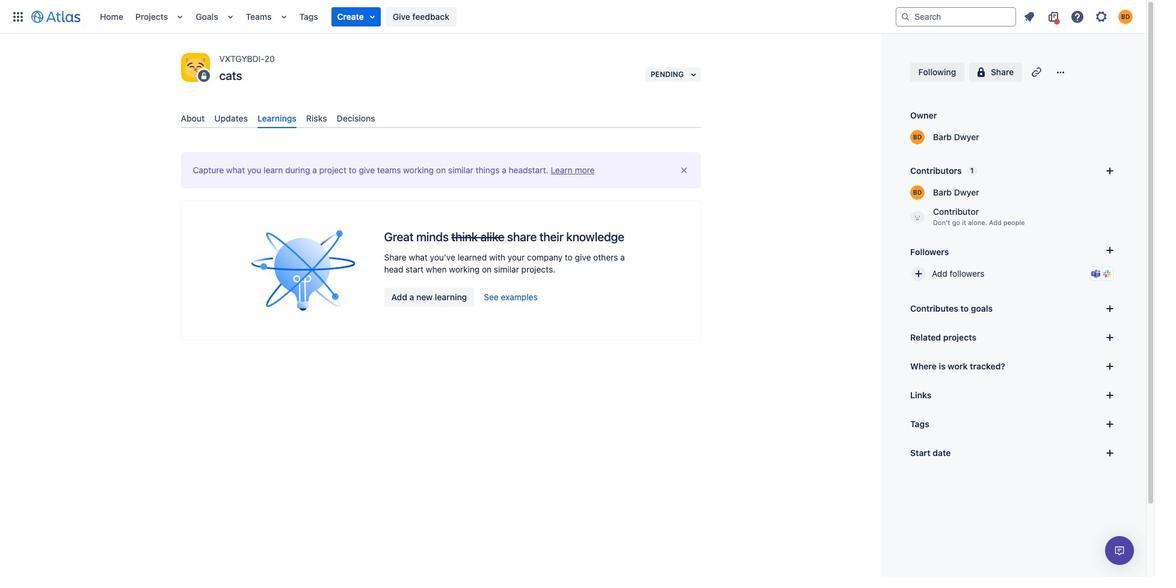 Task type: describe. For each thing, give the bounding box(es) containing it.
top element
[[7, 0, 896, 33]]

msteams logo showing  channels are connected to this project image
[[1092, 269, 1102, 279]]

add follower image
[[912, 267, 926, 281]]

switch to... image
[[11, 9, 25, 24]]

Search field
[[896, 7, 1017, 26]]

1 horizontal spatial list
[[1019, 7, 1140, 26]]

settings image
[[1095, 9, 1109, 24]]



Task type: vqa. For each thing, say whether or not it's contained in the screenshot.
tab list
yes



Task type: locate. For each thing, give the bounding box(es) containing it.
list item inside top element
[[332, 7, 381, 26]]

banner
[[0, 0, 1147, 34]]

help image
[[1071, 9, 1085, 24]]

tab list
[[176, 108, 706, 128]]

account image
[[1119, 9, 1134, 24]]

None search field
[[896, 7, 1017, 26]]

add team or contributors image
[[1103, 164, 1118, 178]]

add a follower image
[[1103, 243, 1118, 258]]

list item
[[332, 7, 381, 26]]

list
[[94, 0, 896, 33], [1019, 7, 1140, 26]]

search image
[[901, 12, 911, 21]]

0 horizontal spatial list
[[94, 0, 896, 33]]

slack logo showing nan channels are connected to this project image
[[1103, 269, 1112, 279]]

notifications image
[[1023, 9, 1037, 24]]

close banner image
[[679, 166, 689, 175]]



